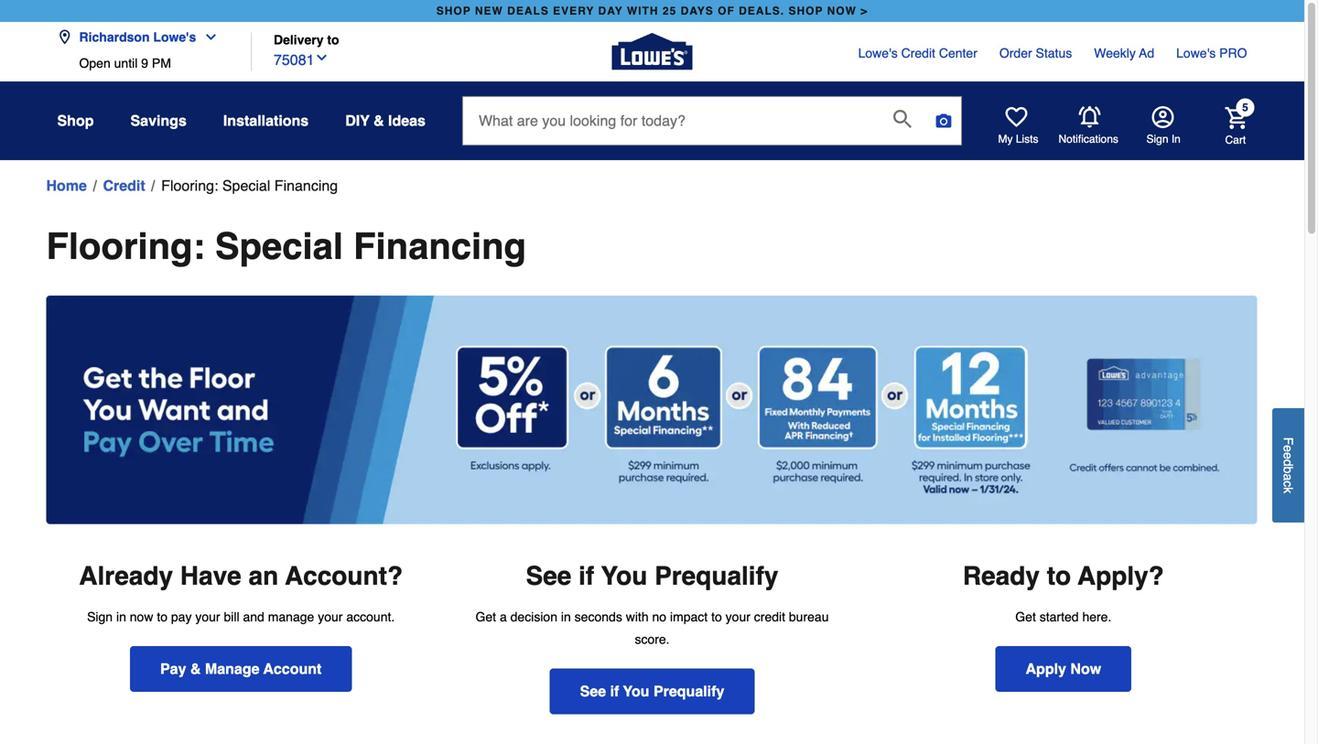 Task type: locate. For each thing, give the bounding box(es) containing it.
ready to apply?
[[963, 562, 1165, 591]]

shop new deals every day with 25 days of deals. shop now >
[[437, 5, 868, 17]]

special down installations button
[[222, 177, 270, 194]]

0 vertical spatial &
[[374, 112, 384, 129]]

1 e from the top
[[1281, 445, 1296, 452]]

apply
[[1026, 661, 1067, 678]]

to
[[327, 32, 339, 47], [1047, 562, 1071, 591], [157, 610, 168, 625], [712, 610, 722, 625]]

0 vertical spatial you
[[601, 562, 648, 591]]

25
[[663, 5, 677, 17]]

pro
[[1220, 46, 1248, 60]]

0 vertical spatial flooring:
[[161, 177, 218, 194]]

every
[[553, 5, 595, 17]]

2 get from the left
[[1016, 610, 1036, 625]]

75081 button
[[274, 47, 329, 71]]

1 vertical spatial prequalify
[[654, 683, 725, 700]]

diy
[[345, 112, 370, 129]]

ad
[[1139, 46, 1155, 60]]

lowe's down >
[[859, 46, 898, 60]]

flooring: special financing
[[161, 177, 338, 194], [46, 225, 526, 267]]

special down flooring: special financing link at the left top
[[215, 225, 343, 267]]

1 horizontal spatial chevron down image
[[315, 50, 329, 65]]

chevron down image
[[196, 30, 218, 44], [315, 50, 329, 65]]

>
[[861, 5, 868, 17]]

0 vertical spatial flooring: special financing
[[161, 177, 338, 194]]

1 vertical spatial if
[[610, 683, 619, 700]]

your left bill
[[195, 610, 220, 625]]

1 horizontal spatial see
[[580, 683, 606, 700]]

manage
[[205, 661, 260, 678]]

1 horizontal spatial if
[[610, 683, 619, 700]]

credit left center
[[902, 46, 936, 60]]

1 vertical spatial &
[[190, 661, 201, 678]]

0 horizontal spatial see
[[526, 562, 572, 591]]

flooring:
[[161, 177, 218, 194], [46, 225, 205, 267]]

lowe's home improvement cart image
[[1226, 107, 1248, 129]]

1 horizontal spatial &
[[374, 112, 384, 129]]

account?
[[285, 562, 403, 591]]

0 horizontal spatial a
[[500, 610, 507, 625]]

a left decision
[[500, 610, 507, 625]]

shop left new
[[437, 5, 471, 17]]

lowe's for lowe's credit center
[[859, 46, 898, 60]]

1 horizontal spatial your
[[318, 610, 343, 625]]

0 vertical spatial sign
[[1147, 133, 1169, 146]]

0 horizontal spatial sign
[[87, 610, 113, 625]]

get left decision
[[476, 610, 496, 625]]

open until 9 pm
[[79, 56, 171, 71]]

1 horizontal spatial in
[[561, 610, 571, 625]]

0 horizontal spatial chevron down image
[[196, 30, 218, 44]]

0 horizontal spatial your
[[195, 610, 220, 625]]

delivery
[[274, 32, 324, 47]]

& right diy
[[374, 112, 384, 129]]

a inside button
[[1281, 474, 1296, 481]]

richardson lowe's
[[79, 30, 196, 44]]

flooring: special financing link
[[161, 175, 338, 197]]

to up started
[[1047, 562, 1071, 591]]

0 horizontal spatial &
[[190, 661, 201, 678]]

1 horizontal spatial get
[[1016, 610, 1036, 625]]

1 vertical spatial flooring:
[[46, 225, 205, 267]]

see if you prequalify up no
[[526, 562, 779, 591]]

c
[[1281, 481, 1296, 487]]

special
[[222, 177, 270, 194], [215, 225, 343, 267]]

credit right home
[[103, 177, 145, 194]]

sign in
[[1147, 133, 1181, 146]]

Search Query text field
[[463, 97, 879, 145]]

0 horizontal spatial lowe's
[[153, 30, 196, 44]]

2 horizontal spatial your
[[726, 610, 751, 625]]

1 horizontal spatial credit
[[902, 46, 936, 60]]

0 vertical spatial a
[[1281, 474, 1296, 481]]

started
[[1040, 610, 1079, 625]]

1 vertical spatial sign
[[87, 610, 113, 625]]

1 vertical spatial see if you prequalify
[[580, 683, 725, 700]]

your left the credit
[[726, 610, 751, 625]]

2 horizontal spatial lowe's
[[1177, 46, 1216, 60]]

flooring: special financing down installations button
[[161, 177, 338, 194]]

sign for sign in
[[1147, 133, 1169, 146]]

lowe's inside richardson lowe's button
[[153, 30, 196, 44]]

now
[[130, 610, 153, 625]]

your
[[195, 610, 220, 625], [318, 610, 343, 625], [726, 610, 751, 625]]

apply?
[[1078, 562, 1165, 591]]

sign left in
[[1147, 133, 1169, 146]]

0 horizontal spatial if
[[579, 562, 594, 591]]

1 horizontal spatial a
[[1281, 474, 1296, 481]]

a up the k
[[1281, 474, 1296, 481]]

& inside "link"
[[190, 661, 201, 678]]

home link
[[46, 175, 87, 197]]

your inside "get a decision in seconds with no impact to your credit bureau score."
[[726, 610, 751, 625]]

1 vertical spatial chevron down image
[[315, 50, 329, 65]]

if down "get a decision in seconds with no impact to your credit bureau score."
[[610, 683, 619, 700]]

lowe's
[[153, 30, 196, 44], [859, 46, 898, 60], [1177, 46, 1216, 60]]

prequalify
[[655, 562, 779, 591], [654, 683, 725, 700]]

sign left "now"
[[87, 610, 113, 625]]

1 your from the left
[[195, 610, 220, 625]]

sign for sign in now to pay your bill and manage your account.
[[87, 610, 113, 625]]

2 shop from the left
[[789, 5, 824, 17]]

credit
[[902, 46, 936, 60], [103, 177, 145, 194]]

0 horizontal spatial financing
[[275, 177, 338, 194]]

get
[[476, 610, 496, 625], [1016, 610, 1036, 625]]

already
[[79, 562, 173, 591]]

get inside "get a decision in seconds with no impact to your credit bureau score."
[[476, 610, 496, 625]]

installations
[[223, 112, 309, 129]]

savings button
[[130, 104, 187, 137]]

shop left now
[[789, 5, 824, 17]]

lowe's home improvement notification center image
[[1079, 106, 1101, 128]]

lowe's inside lowe's credit center link
[[859, 46, 898, 60]]

lowe's left pro
[[1177, 46, 1216, 60]]

0 horizontal spatial in
[[116, 610, 126, 625]]

in left "now"
[[116, 610, 126, 625]]

lowe's home improvement logo image
[[612, 11, 693, 92]]

2 your from the left
[[318, 610, 343, 625]]

get left started
[[1016, 610, 1036, 625]]

lowe's inside lowe's pro link
[[1177, 46, 1216, 60]]

chevron down image inside the 75081 button
[[315, 50, 329, 65]]

to left pay
[[157, 610, 168, 625]]

e
[[1281, 445, 1296, 452], [1281, 452, 1296, 459]]

e up "b" at the right bottom
[[1281, 452, 1296, 459]]

in right decision
[[561, 610, 571, 625]]

ideas
[[388, 112, 426, 129]]

to right the impact
[[712, 610, 722, 625]]

1 vertical spatial you
[[623, 683, 650, 700]]

lowe's for lowe's pro
[[1177, 46, 1216, 60]]

1 get from the left
[[476, 610, 496, 625]]

None search field
[[462, 96, 962, 162]]

e up d
[[1281, 445, 1296, 452]]

&
[[374, 112, 384, 129], [190, 661, 201, 678]]

flooring: special financing down flooring: special financing link at the left top
[[46, 225, 526, 267]]

see up decision
[[526, 562, 572, 591]]

1 horizontal spatial lowe's
[[859, 46, 898, 60]]

& inside 'button'
[[374, 112, 384, 129]]

0 horizontal spatial shop
[[437, 5, 471, 17]]

an
[[249, 562, 279, 591]]

flooring: right the credit "link"
[[161, 177, 218, 194]]

1 horizontal spatial shop
[[789, 5, 824, 17]]

shop
[[437, 5, 471, 17], [789, 5, 824, 17]]

you down score.
[[623, 683, 650, 700]]

in
[[116, 610, 126, 625], [561, 610, 571, 625]]

apply now
[[1026, 661, 1102, 678]]

0 horizontal spatial get
[[476, 610, 496, 625]]

prequalify down score.
[[654, 683, 725, 700]]

your for already
[[318, 610, 343, 625]]

1 horizontal spatial financing
[[354, 225, 526, 267]]

0 vertical spatial prequalify
[[655, 562, 779, 591]]

2 in from the left
[[561, 610, 571, 625]]

3 your from the left
[[726, 610, 751, 625]]

1 vertical spatial credit
[[103, 177, 145, 194]]

see
[[526, 562, 572, 591], [580, 683, 606, 700]]

your right manage
[[318, 610, 343, 625]]

0 vertical spatial credit
[[902, 46, 936, 60]]

financing
[[275, 177, 338, 194], [354, 225, 526, 267]]

richardson lowe's button
[[57, 19, 226, 56]]

sign inside button
[[1147, 133, 1169, 146]]

flooring: down the credit "link"
[[46, 225, 205, 267]]

if up seconds
[[579, 562, 594, 591]]

1 vertical spatial a
[[500, 610, 507, 625]]

have
[[180, 562, 241, 591]]

9
[[141, 56, 148, 71]]

pay
[[171, 610, 192, 625]]

here.
[[1083, 610, 1112, 625]]

a
[[1281, 474, 1296, 481], [500, 610, 507, 625]]

see down seconds
[[580, 683, 606, 700]]

see if you prequalify down score.
[[580, 683, 725, 700]]

see if you prequalify
[[526, 562, 779, 591], [580, 683, 725, 700]]

sign
[[1147, 133, 1169, 146], [87, 610, 113, 625]]

& right pay
[[190, 661, 201, 678]]

pm
[[152, 56, 171, 71]]

deals.
[[739, 5, 785, 17]]

1 vertical spatial see
[[580, 683, 606, 700]]

impact
[[670, 610, 708, 625]]

1 horizontal spatial sign
[[1147, 133, 1169, 146]]

get a decision in seconds with no impact to your credit bureau score.
[[476, 610, 829, 647]]

0 vertical spatial see
[[526, 562, 572, 591]]

you up with
[[601, 562, 648, 591]]

prequalify up the impact
[[655, 562, 779, 591]]

days
[[681, 5, 714, 17]]

lowe's up 'pm' at the left of page
[[153, 30, 196, 44]]

lowe's credit center
[[859, 46, 978, 60]]



Task type: describe. For each thing, give the bounding box(es) containing it.
my lists
[[999, 133, 1039, 146]]

center
[[939, 46, 978, 60]]

shop new deals every day with 25 days of deals. shop now > link
[[433, 0, 872, 22]]

ready
[[963, 562, 1040, 591]]

b
[[1281, 467, 1296, 474]]

sign in button
[[1147, 106, 1181, 147]]

your for see
[[726, 610, 751, 625]]

no
[[652, 610, 667, 625]]

installations button
[[223, 104, 309, 137]]

get for ready
[[1016, 610, 1036, 625]]

credit
[[754, 610, 786, 625]]

richardson
[[79, 30, 150, 44]]

now
[[827, 5, 857, 17]]

deals
[[507, 5, 549, 17]]

& for diy
[[374, 112, 384, 129]]

f e e d b a c k
[[1281, 437, 1296, 494]]

diy & ideas button
[[345, 104, 426, 137]]

75081
[[274, 51, 315, 68]]

& for pay
[[190, 661, 201, 678]]

get for see
[[476, 610, 496, 625]]

get started here.
[[1016, 610, 1112, 625]]

0 vertical spatial chevron down image
[[196, 30, 218, 44]]

sign in now to pay your bill and manage your account.
[[87, 610, 395, 625]]

1 shop from the left
[[437, 5, 471, 17]]

account.
[[346, 610, 395, 625]]

search image
[[894, 110, 912, 128]]

1 vertical spatial special
[[215, 225, 343, 267]]

my
[[999, 133, 1013, 146]]

lowe's home improvement account image
[[1152, 106, 1174, 128]]

and
[[243, 610, 264, 625]]

pay & manage account
[[160, 661, 322, 678]]

until
[[114, 56, 138, 71]]

notifications
[[1059, 133, 1119, 146]]

5
[[1243, 101, 1249, 114]]

in inside "get a decision in seconds with no impact to your credit bureau score."
[[561, 610, 571, 625]]

see if you prequalify link
[[550, 669, 755, 715]]

location image
[[57, 30, 72, 44]]

now
[[1071, 661, 1102, 678]]

manage
[[268, 610, 314, 625]]

weekly ad
[[1094, 46, 1155, 60]]

score.
[[635, 632, 670, 647]]

status
[[1036, 46, 1072, 60]]

lists
[[1016, 133, 1039, 146]]

bureau
[[789, 610, 829, 625]]

pay
[[160, 661, 186, 678]]

to inside "get a decision in seconds with no impact to your credit bureau score."
[[712, 610, 722, 625]]

bill
[[224, 610, 240, 625]]

0 horizontal spatial credit
[[103, 177, 145, 194]]

cart
[[1226, 133, 1246, 146]]

0 vertical spatial special
[[222, 177, 270, 194]]

order status link
[[1000, 44, 1072, 62]]

lowe's pro link
[[1177, 44, 1248, 62]]

k
[[1281, 487, 1296, 494]]

order
[[1000, 46, 1033, 60]]

to right delivery
[[327, 32, 339, 47]]

new
[[475, 5, 503, 17]]

0 vertical spatial financing
[[275, 177, 338, 194]]

d
[[1281, 459, 1296, 467]]

get the floor you want and pay over time. image
[[46, 296, 1259, 525]]

weekly
[[1094, 46, 1136, 60]]

delivery to
[[274, 32, 339, 47]]

shop button
[[57, 104, 94, 137]]

credit link
[[103, 175, 145, 197]]

1 in from the left
[[116, 610, 126, 625]]

diy & ideas
[[345, 112, 426, 129]]

credit inside lowe's credit center link
[[902, 46, 936, 60]]

my lists link
[[999, 106, 1039, 147]]

shop
[[57, 112, 94, 129]]

apply now link
[[996, 647, 1132, 692]]

with
[[626, 610, 649, 625]]

1 vertical spatial flooring: special financing
[[46, 225, 526, 267]]

day
[[598, 5, 623, 17]]

pay & manage account link
[[130, 647, 352, 692]]

account
[[263, 661, 322, 678]]

lowe's pro
[[1177, 46, 1248, 60]]

home
[[46, 177, 87, 194]]

lowe's credit center link
[[859, 44, 978, 62]]

in
[[1172, 133, 1181, 146]]

0 vertical spatial if
[[579, 562, 594, 591]]

f
[[1281, 437, 1296, 445]]

flooring: inside flooring: special financing link
[[161, 177, 218, 194]]

seconds
[[575, 610, 623, 625]]

decision
[[511, 610, 558, 625]]

f e e d b a c k button
[[1273, 408, 1305, 523]]

you inside see if you prequalify link
[[623, 683, 650, 700]]

a inside "get a decision in seconds with no impact to your credit bureau score."
[[500, 610, 507, 625]]

already have an account?
[[79, 562, 403, 591]]

weekly ad link
[[1094, 44, 1155, 62]]

open
[[79, 56, 111, 71]]

camera image
[[935, 112, 953, 130]]

1 vertical spatial financing
[[354, 225, 526, 267]]

0 vertical spatial see if you prequalify
[[526, 562, 779, 591]]

lowe's home improvement lists image
[[1006, 106, 1028, 128]]

2 e from the top
[[1281, 452, 1296, 459]]

savings
[[130, 112, 187, 129]]



Task type: vqa. For each thing, say whether or not it's contained in the screenshot.
3rd the 'your' from the left
yes



